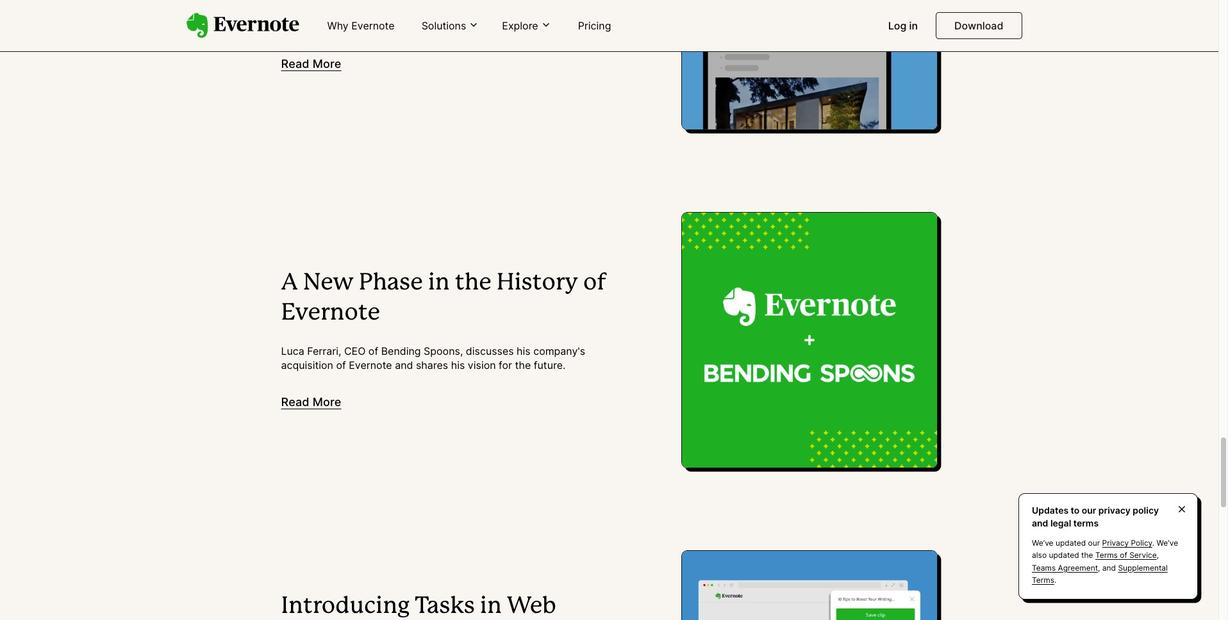 Task type: vqa. For each thing, say whether or not it's contained in the screenshot.
acquisition
yes



Task type: describe. For each thing, give the bounding box(es) containing it.
we've updated our privacy policy
[[1032, 539, 1153, 548]]

log
[[889, 19, 907, 32]]

solutions
[[422, 19, 466, 32]]

terms
[[1074, 518, 1099, 529]]

discusses
[[466, 345, 514, 358]]

solutions button
[[418, 18, 483, 33]]

the inside a new phase in the history of evernote
[[455, 273, 492, 295]]

0 vertical spatial ,
[[1157, 551, 1159, 561]]

legal
[[1051, 518, 1072, 529]]

so
[[588, 6, 600, 19]]

teams agreement link
[[1032, 563, 1098, 573]]

bending
[[381, 345, 421, 358]]

more for first read more link from the bottom of the page
[[313, 396, 341, 409]]

link
[[429, 6, 445, 19]]

organized.
[[527, 21, 577, 34]]

pricing link
[[570, 14, 619, 38]]

. we've also updated the
[[1032, 539, 1179, 561]]

and inside the terms of service , teams agreement , and
[[1103, 563, 1116, 573]]

introducing tasks in web link
[[281, 592, 630, 621]]

download link
[[936, 12, 1022, 39]]

vision
[[468, 359, 496, 372]]

log in link
[[881, 14, 926, 38]]

the inside . we've also updated the
[[1082, 551, 1094, 561]]

read for first read more link from the bottom of the page
[[281, 396, 310, 409]]

terms of service link
[[1096, 551, 1157, 561]]

read for first read more link from the top of the page
[[281, 57, 310, 70]]

ideas
[[368, 21, 394, 34]]

evernote inside luca ferrari, ceo of bending spoons, discusses his company's acquisition of evernote and shares his vision for the future.
[[349, 359, 392, 372]]

0 horizontal spatial his
[[451, 359, 465, 372]]

we've inside . we've also updated the
[[1157, 539, 1179, 548]]

now you can see which notes link to the one you're working in, so it's easier to connect ideas and keep your information organized.
[[281, 6, 616, 34]]

1 horizontal spatial his
[[517, 345, 531, 358]]

one
[[479, 6, 498, 19]]

phase
[[359, 273, 423, 295]]

explore button
[[498, 18, 555, 33]]

read more for first read more link from the bottom of the page
[[281, 396, 341, 409]]

our for privacy
[[1088, 539, 1100, 548]]

why evernote link
[[320, 14, 402, 38]]

to inside updates to our privacy policy and legal terms
[[1071, 505, 1080, 516]]

why
[[327, 19, 349, 32]]

. for . we've also updated the
[[1153, 539, 1155, 548]]

can
[[326, 6, 344, 19]]

spoons,
[[424, 345, 463, 358]]

a new phase in the history of evernote link
[[281, 269, 630, 329]]

the inside luca ferrari, ceo of bending spoons, discusses his company's acquisition of evernote and shares his vision for the future.
[[515, 359, 531, 372]]

connect
[[326, 21, 365, 34]]

updates to our privacy policy and legal terms
[[1032, 505, 1159, 529]]

which
[[367, 6, 396, 19]]

why evernote
[[327, 19, 395, 32]]

new
[[303, 273, 354, 295]]

you
[[306, 6, 324, 19]]

explore
[[502, 19, 538, 32]]

policy
[[1131, 539, 1153, 548]]

more for first read more link from the top of the page
[[313, 57, 341, 70]]

now
[[281, 6, 303, 19]]

our for privacy
[[1082, 505, 1097, 516]]

for
[[499, 359, 512, 372]]

2 read more link from the top
[[281, 396, 341, 409]]

a
[[281, 273, 298, 295]]

terms of service , teams agreement , and
[[1032, 551, 1159, 573]]

information
[[469, 21, 524, 34]]



Task type: locate. For each thing, give the bounding box(es) containing it.
evernote inside a new phase in the history of evernote
[[281, 303, 380, 325]]

1 vertical spatial to
[[313, 21, 323, 34]]

. for .
[[1055, 576, 1057, 585]]

. down teams agreement link
[[1055, 576, 1057, 585]]

read
[[281, 57, 310, 70], [281, 396, 310, 409]]

0 vertical spatial updated
[[1056, 539, 1086, 548]]

1 read from the top
[[281, 57, 310, 70]]

and
[[397, 21, 415, 34], [395, 359, 413, 372], [1032, 518, 1049, 529], [1103, 563, 1116, 573]]

supplemental terms
[[1032, 563, 1168, 585]]

, down . we've also updated the
[[1098, 563, 1101, 573]]

terms down teams
[[1032, 576, 1055, 585]]

updated inside . we've also updated the
[[1049, 551, 1080, 561]]

1 horizontal spatial in
[[480, 596, 502, 618]]

1 vertical spatial more
[[313, 396, 341, 409]]

of inside a new phase in the history of evernote
[[583, 273, 607, 295]]

web
[[507, 596, 556, 618]]

privacy
[[1103, 539, 1129, 548]]

2 vertical spatial to
[[1071, 505, 1080, 516]]

0 vertical spatial read
[[281, 57, 310, 70]]

1 read more from the top
[[281, 57, 341, 70]]

we've right policy
[[1157, 539, 1179, 548]]

2 vertical spatial evernote
[[349, 359, 392, 372]]

evernote logo image
[[186, 13, 299, 38]]

also
[[1032, 551, 1047, 561]]

of inside the terms of service , teams agreement , and
[[1120, 551, 1128, 561]]

more
[[313, 57, 341, 70], [313, 396, 341, 409]]

1 more from the top
[[313, 57, 341, 70]]

see
[[347, 6, 364, 19]]

1 vertical spatial .
[[1055, 576, 1057, 585]]

1 vertical spatial in
[[428, 273, 450, 295]]

our
[[1082, 505, 1097, 516], [1088, 539, 1100, 548]]

1 horizontal spatial ,
[[1157, 551, 1159, 561]]

1 horizontal spatial to
[[448, 6, 458, 19]]

read more down easier
[[281, 57, 341, 70]]

his down spoons,
[[451, 359, 465, 372]]

terms down privacy
[[1096, 551, 1118, 561]]

1 horizontal spatial we've
[[1157, 539, 1179, 548]]

we've
[[1032, 539, 1054, 548], [1157, 539, 1179, 548]]

more down 'acquisition'
[[313, 396, 341, 409]]

read more link
[[281, 57, 341, 70], [281, 396, 341, 409]]

0 vertical spatial .
[[1153, 539, 1155, 548]]

2 read more from the top
[[281, 396, 341, 409]]

notes
[[399, 6, 426, 19]]

to
[[448, 6, 458, 19], [313, 21, 323, 34], [1071, 505, 1080, 516]]

evernote
[[352, 19, 395, 32], [281, 303, 380, 325], [349, 359, 392, 372]]

updated down legal
[[1056, 539, 1086, 548]]

in right phase
[[428, 273, 450, 295]]

2 horizontal spatial in
[[910, 19, 918, 32]]

to up the your
[[448, 6, 458, 19]]

terms inside the terms of service , teams agreement , and
[[1096, 551, 1118, 561]]

1 horizontal spatial terms
[[1096, 551, 1118, 561]]

2 we've from the left
[[1157, 539, 1179, 548]]

luca ferrari, ceo of bending spoons, discusses his company's acquisition of evernote and shares his vision for the future.
[[281, 345, 586, 372]]

in inside introducing tasks in web
[[480, 596, 502, 618]]

read more for first read more link from the top of the page
[[281, 57, 341, 70]]

download
[[955, 19, 1004, 32]]

his
[[517, 345, 531, 358], [451, 359, 465, 372]]

1 we've from the left
[[1032, 539, 1054, 548]]

service
[[1130, 551, 1157, 561]]

1 vertical spatial evernote
[[281, 303, 380, 325]]

0 horizontal spatial ,
[[1098, 563, 1101, 573]]

1 read more link from the top
[[281, 57, 341, 70]]

and inside luca ferrari, ceo of bending spoons, discusses his company's acquisition of evernote and shares his vision for the future.
[[395, 359, 413, 372]]

you're
[[500, 6, 530, 19]]

more down why
[[313, 57, 341, 70]]

terms
[[1096, 551, 1118, 561], [1032, 576, 1055, 585]]

tasks
[[415, 596, 475, 618]]

and inside now you can see which notes link to the one you're working in, so it's easier to connect ideas and keep your information organized.
[[397, 21, 415, 34]]

teams
[[1032, 563, 1056, 573]]

agreement
[[1058, 563, 1098, 573]]

. up the service
[[1153, 539, 1155, 548]]

the inside now you can see which notes link to the one you're working in, so it's easier to connect ideas and keep your information organized.
[[461, 6, 477, 19]]

and down . we've also updated the
[[1103, 563, 1116, 573]]

of right ceo
[[369, 345, 378, 358]]

of down ceo
[[336, 359, 346, 372]]

1 vertical spatial ,
[[1098, 563, 1101, 573]]

0 vertical spatial to
[[448, 6, 458, 19]]

0 vertical spatial his
[[517, 345, 531, 358]]

read more down 'acquisition'
[[281, 396, 341, 409]]

our up terms
[[1082, 505, 1097, 516]]

read down easier
[[281, 57, 310, 70]]

our up the terms of service , teams agreement , and
[[1088, 539, 1100, 548]]

acquisition
[[281, 359, 333, 372]]

shares
[[416, 359, 448, 372]]

a new phase in the history of evernote
[[281, 273, 607, 325]]

our inside updates to our privacy policy and legal terms
[[1082, 505, 1097, 516]]

.
[[1153, 539, 1155, 548], [1055, 576, 1057, 585]]

evernote inside why evernote link
[[352, 19, 395, 32]]

updated
[[1056, 539, 1086, 548], [1049, 551, 1080, 561]]

to up terms
[[1071, 505, 1080, 516]]

of
[[583, 273, 607, 295], [369, 345, 378, 358], [336, 359, 346, 372], [1120, 551, 1128, 561]]

and down updates on the right bottom of the page
[[1032, 518, 1049, 529]]

. inside . we've also updated the
[[1153, 539, 1155, 548]]

and down bending
[[395, 359, 413, 372]]

1 vertical spatial his
[[451, 359, 465, 372]]

terms inside supplemental terms
[[1032, 576, 1055, 585]]

in left web at the left of page
[[480, 596, 502, 618]]

of down 'privacy policy' link
[[1120, 551, 1128, 561]]

updates
[[1032, 505, 1069, 516]]

supplemental terms link
[[1032, 563, 1168, 585]]

introducing tasks in web
[[281, 596, 602, 621]]

0 vertical spatial read more
[[281, 57, 341, 70]]

0 vertical spatial terms
[[1096, 551, 1118, 561]]

0 vertical spatial our
[[1082, 505, 1097, 516]]

1 vertical spatial terms
[[1032, 576, 1055, 585]]

updated up teams agreement link
[[1049, 551, 1080, 561]]

0 horizontal spatial .
[[1055, 576, 1057, 585]]

0 horizontal spatial in
[[428, 273, 450, 295]]

in inside a new phase in the history of evernote
[[428, 273, 450, 295]]

future.
[[534, 359, 566, 372]]

1 vertical spatial read more link
[[281, 396, 341, 409]]

ferrari,
[[307, 345, 341, 358]]

read more link down easier
[[281, 57, 341, 70]]

1 vertical spatial our
[[1088, 539, 1100, 548]]

1 vertical spatial read more
[[281, 396, 341, 409]]

, up supplemental
[[1157, 551, 1159, 561]]

read down 'acquisition'
[[281, 396, 310, 409]]

2 horizontal spatial to
[[1071, 505, 1080, 516]]

privacy policy link
[[1103, 539, 1153, 548]]

1 vertical spatial updated
[[1049, 551, 1080, 561]]

history
[[497, 273, 578, 295]]

in
[[910, 19, 918, 32], [428, 273, 450, 295], [480, 596, 502, 618]]

in right "log"
[[910, 19, 918, 32]]

luca
[[281, 345, 304, 358]]

and down notes
[[397, 21, 415, 34]]

0 horizontal spatial to
[[313, 21, 323, 34]]

1 vertical spatial read
[[281, 396, 310, 409]]

it's
[[603, 6, 616, 19]]

read more link down 'acquisition'
[[281, 396, 341, 409]]

2 more from the top
[[313, 396, 341, 409]]

the
[[461, 6, 477, 19], [455, 273, 492, 295], [515, 359, 531, 372], [1082, 551, 1094, 561]]

of right the history
[[583, 273, 607, 295]]

we've up also
[[1032, 539, 1054, 548]]

his right discusses
[[517, 345, 531, 358]]

,
[[1157, 551, 1159, 561], [1098, 563, 1101, 573]]

policy
[[1133, 505, 1159, 516]]

privacy
[[1099, 505, 1131, 516]]

0 vertical spatial more
[[313, 57, 341, 70]]

keep
[[418, 21, 442, 34]]

pricing
[[578, 19, 611, 32]]

company's
[[534, 345, 586, 358]]

working
[[533, 6, 571, 19]]

supplemental
[[1118, 563, 1168, 573]]

0 vertical spatial evernote
[[352, 19, 395, 32]]

and inside updates to our privacy policy and legal terms
[[1032, 518, 1049, 529]]

2 read from the top
[[281, 396, 310, 409]]

2 vertical spatial in
[[480, 596, 502, 618]]

0 vertical spatial read more link
[[281, 57, 341, 70]]

0 horizontal spatial we've
[[1032, 539, 1054, 548]]

introducing
[[281, 596, 410, 618]]

1 horizontal spatial .
[[1153, 539, 1155, 548]]

to down 'you'
[[313, 21, 323, 34]]

log in
[[889, 19, 918, 32]]

in,
[[574, 6, 585, 19]]

0 horizontal spatial terms
[[1032, 576, 1055, 585]]

0 vertical spatial in
[[910, 19, 918, 32]]

ceo
[[344, 345, 366, 358]]

your
[[445, 21, 466, 34]]

easier
[[281, 21, 311, 34]]

read more
[[281, 57, 341, 70], [281, 396, 341, 409]]



